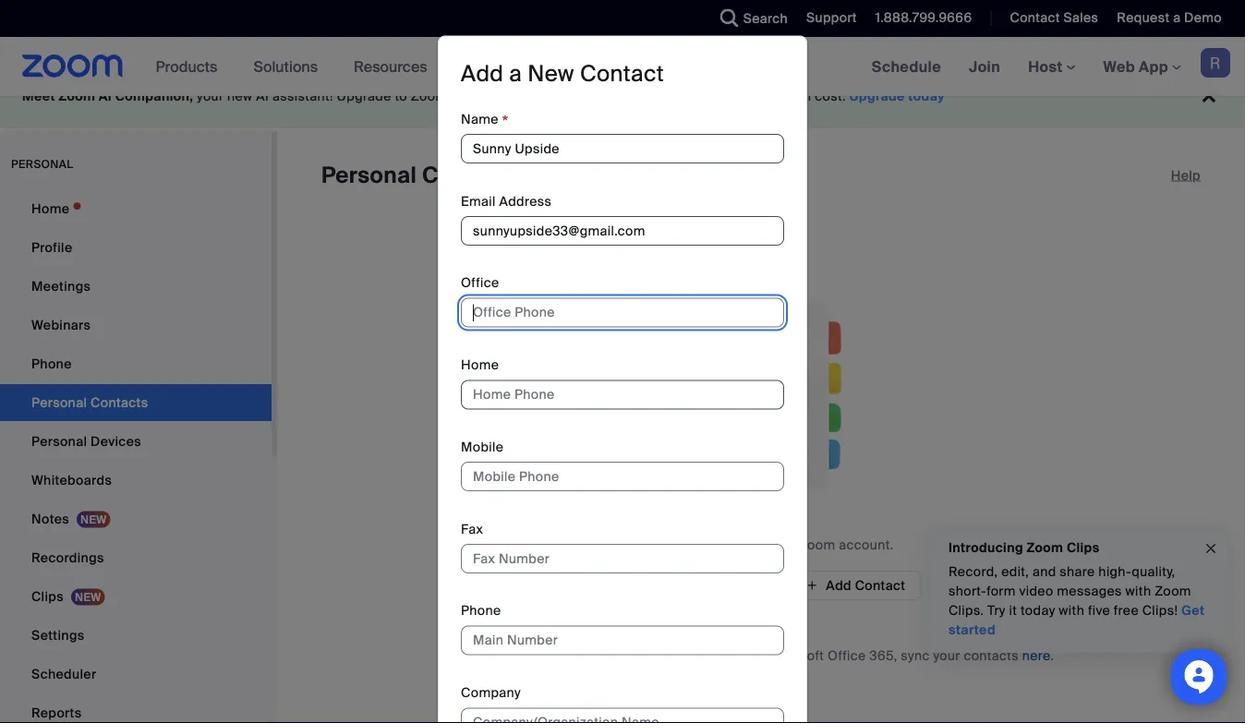 Task type: locate. For each thing, give the bounding box(es) containing it.
contact
[[1010, 9, 1061, 26], [580, 60, 664, 88], [855, 577, 906, 594]]

for google calendar, microsoft exchange, and microsoft office 365, sync your contacts here .
[[468, 647, 1055, 664]]

1 horizontal spatial clips
[[1067, 539, 1100, 556]]

plans & pricing
[[464, 58, 572, 77]]

one
[[451, 88, 477, 105]]

plans
[[464, 58, 503, 77]]

zoom inside record, edit, and share high-quality, short-form video messages with zoom clips. try it today with five free clips!
[[1155, 583, 1192, 600]]

home
[[31, 200, 70, 217], [461, 357, 499, 374]]

request a demo link
[[1104, 0, 1246, 37], [1118, 9, 1223, 26]]

clips up settings
[[31, 588, 64, 605]]

and left get
[[506, 88, 529, 105]]

import from csv file button
[[601, 571, 783, 601]]

1 horizontal spatial contacts
[[964, 647, 1019, 664]]

here
[[1023, 647, 1051, 664]]

contact sales link
[[997, 0, 1104, 37], [1010, 9, 1099, 26]]

0 vertical spatial phone
[[31, 355, 72, 372]]

1 vertical spatial phone
[[461, 603, 501, 620]]

phone up for
[[461, 603, 501, 620]]

banner containing schedule
[[0, 37, 1246, 97]]

get
[[533, 88, 553, 105]]

1 horizontal spatial contact
[[855, 577, 906, 594]]

2 vertical spatial contact
[[855, 577, 906, 594]]

upgrade right assistant!
[[337, 88, 392, 105]]

no
[[629, 536, 647, 554]]

0 horizontal spatial clips
[[31, 588, 64, 605]]

1 vertical spatial office
[[828, 647, 866, 664]]

upgrade down schedule
[[850, 88, 905, 105]]

1 vertical spatial contacts
[[964, 647, 1019, 664]]

zoom
[[59, 88, 95, 105], [411, 88, 448, 105], [799, 536, 836, 554], [1027, 539, 1064, 556], [1155, 583, 1192, 600]]

notes
[[31, 511, 69, 528]]

personal
[[11, 157, 73, 171]]

started
[[949, 622, 996, 639]]

a left demo
[[1174, 9, 1181, 26]]

0 horizontal spatial home
[[31, 200, 70, 217]]

1 horizontal spatial ai
[[256, 88, 269, 105]]

added
[[709, 536, 749, 554]]

join link
[[956, 37, 1015, 96]]

0 horizontal spatial and
[[506, 88, 529, 105]]

support link
[[793, 0, 862, 37], [807, 9, 857, 26]]

0 horizontal spatial personal
[[31, 433, 87, 450]]

2 horizontal spatial your
[[934, 647, 961, 664]]

0 vertical spatial today
[[909, 88, 945, 105]]

0 horizontal spatial add
[[461, 60, 504, 88]]

add inside dialog
[[461, 60, 504, 88]]

today down schedule
[[909, 88, 945, 105]]

office left the 365,
[[828, 647, 866, 664]]

office inside the add a new contact dialog
[[461, 275, 500, 292]]

0 vertical spatial home
[[31, 200, 70, 217]]

0 horizontal spatial upgrade
[[337, 88, 392, 105]]

add inside button
[[826, 577, 852, 594]]

scheduler
[[31, 666, 96, 683]]

try
[[988, 603, 1006, 620]]

at
[[714, 88, 727, 105]]

365,
[[870, 647, 898, 664]]

1 vertical spatial a
[[509, 60, 522, 88]]

with up free
[[1126, 583, 1152, 600]]

0 vertical spatial clips
[[1067, 539, 1100, 556]]

1 horizontal spatial to
[[606, 88, 618, 105]]

zoom up clips!
[[1155, 583, 1192, 600]]

0 horizontal spatial to
[[395, 88, 408, 105]]

add a new contact dialog
[[438, 36, 808, 724]]

add left the &
[[461, 60, 504, 88]]

address
[[499, 193, 552, 210]]

0 horizontal spatial a
[[509, 60, 522, 88]]

whiteboards
[[31, 472, 112, 489]]

home inside personal menu menu
[[31, 200, 70, 217]]

clips up share on the bottom right of page
[[1067, 539, 1100, 556]]

0 vertical spatial contacts
[[650, 536, 706, 554]]

email address
[[461, 193, 552, 210]]

1 vertical spatial with
[[1059, 603, 1085, 620]]

.
[[1051, 647, 1055, 664]]

1 horizontal spatial personal
[[322, 161, 417, 190]]

schedule link
[[858, 37, 956, 96]]

ai right new
[[256, 88, 269, 105]]

contacts
[[422, 161, 521, 190]]

2 ai from the left
[[256, 88, 269, 105]]

office down email
[[461, 275, 500, 292]]

1 horizontal spatial phone
[[461, 603, 501, 620]]

your right the sync
[[934, 647, 961, 664]]

record, edit, and share high-quality, short-form video messages with zoom clips. try it today with five free clips!
[[949, 564, 1192, 620]]

0 vertical spatial your
[[197, 88, 224, 105]]

additional
[[749, 88, 812, 105]]

1 vertical spatial today
[[1021, 603, 1056, 620]]

microsoft right calendar,
[[605, 647, 665, 664]]

3 ai from the left
[[622, 88, 634, 105]]

pricing
[[522, 58, 572, 77]]

1 horizontal spatial today
[[1021, 603, 1056, 620]]

Phone text field
[[461, 627, 785, 656]]

1 vertical spatial and
[[1033, 564, 1057, 581]]

0 vertical spatial and
[[506, 88, 529, 105]]

zoom down zoom logo
[[59, 88, 95, 105]]

add
[[461, 60, 504, 88], [826, 577, 852, 594]]

google
[[492, 647, 538, 664]]

1 horizontal spatial your
[[769, 536, 796, 554]]

0 vertical spatial a
[[1174, 9, 1181, 26]]

contacts down started
[[964, 647, 1019, 664]]

to right added
[[753, 536, 765, 554]]

meet zoom ai companion, footer
[[0, 65, 1246, 128]]

personal for personal contacts
[[322, 161, 417, 190]]

1 microsoft from the left
[[605, 647, 665, 664]]

1 vertical spatial add
[[826, 577, 852, 594]]

your
[[197, 88, 224, 105], [769, 536, 796, 554], [934, 647, 961, 664]]

to left one
[[395, 88, 408, 105]]

product information navigation
[[142, 37, 586, 97]]

contact left sales
[[1010, 9, 1061, 26]]

0 horizontal spatial with
[[1059, 603, 1085, 620]]

2 horizontal spatial and
[[1033, 564, 1057, 581]]

fax
[[461, 521, 484, 538]]

1 vertical spatial personal
[[31, 433, 87, 450]]

0 horizontal spatial phone
[[31, 355, 72, 372]]

0 horizontal spatial your
[[197, 88, 224, 105]]

1 vertical spatial home
[[461, 357, 499, 374]]

no contacts added to your zoom account.
[[629, 536, 894, 554]]

1 horizontal spatial a
[[1174, 9, 1181, 26]]

1 vertical spatial contact
[[580, 60, 664, 88]]

2 horizontal spatial contact
[[1010, 9, 1061, 26]]

2 horizontal spatial ai
[[622, 88, 634, 105]]

0 vertical spatial add
[[461, 60, 504, 88]]

clips inside personal menu menu
[[31, 588, 64, 605]]

messages
[[1057, 583, 1123, 600]]

1 horizontal spatial add
[[826, 577, 852, 594]]

contact down the account.
[[855, 577, 906, 594]]

1 vertical spatial your
[[769, 536, 796, 554]]

1 ai from the left
[[99, 88, 112, 105]]

introducing
[[949, 539, 1024, 556]]

cost.
[[815, 88, 846, 105]]

free
[[1114, 603, 1139, 620]]

microsoft down add image
[[765, 647, 825, 664]]

your inside "meet zoom ai companion," footer
[[197, 88, 224, 105]]

clips!
[[1143, 603, 1179, 620]]

1 horizontal spatial home
[[461, 357, 499, 374]]

contacts right the no
[[650, 536, 706, 554]]

add right add image
[[826, 577, 852, 594]]

0 horizontal spatial contact
[[580, 60, 664, 88]]

help link
[[1172, 161, 1201, 190]]

0 vertical spatial with
[[1126, 583, 1152, 600]]

recordings
[[31, 549, 104, 566]]

your right added
[[769, 536, 796, 554]]

home up profile
[[31, 200, 70, 217]]

1.888.799.9666 button
[[862, 0, 977, 37], [876, 9, 973, 26]]

to
[[395, 88, 408, 105], [606, 88, 618, 105], [753, 536, 765, 554]]

home up mobile
[[461, 357, 499, 374]]

personal inside "link"
[[31, 433, 87, 450]]

0 horizontal spatial microsoft
[[605, 647, 665, 664]]

2 vertical spatial and
[[737, 647, 761, 664]]

your left new
[[197, 88, 224, 105]]

Email Address text field
[[461, 217, 785, 246]]

0 vertical spatial personal
[[322, 161, 417, 190]]

and up video
[[1033, 564, 1057, 581]]

recordings link
[[0, 540, 272, 577]]

0 horizontal spatial office
[[461, 275, 500, 292]]

0 horizontal spatial ai
[[99, 88, 112, 105]]

banner
[[0, 37, 1246, 97]]

with
[[1126, 583, 1152, 600], [1059, 603, 1085, 620]]

personal devices link
[[0, 423, 272, 460]]

and right exchange,
[[737, 647, 761, 664]]

1 horizontal spatial microsoft
[[765, 647, 825, 664]]

today down video
[[1021, 603, 1056, 620]]

a right pro
[[509, 60, 522, 88]]

contacts
[[650, 536, 706, 554], [964, 647, 1019, 664]]

plans & pricing link
[[464, 58, 572, 77], [464, 58, 572, 77]]

add contact
[[826, 577, 906, 594]]

get started link
[[949, 603, 1205, 639]]

ai down zoom logo
[[99, 88, 112, 105]]

1 horizontal spatial and
[[737, 647, 761, 664]]

share
[[1060, 564, 1096, 581]]

new
[[227, 88, 253, 105]]

personal devices
[[31, 433, 141, 450]]

a inside dialog
[[509, 60, 522, 88]]

name *
[[461, 111, 509, 133]]

and
[[506, 88, 529, 105], [1033, 564, 1057, 581], [737, 647, 761, 664]]

add image
[[806, 578, 819, 594]]

1 horizontal spatial upgrade
[[850, 88, 905, 105]]

exchange,
[[668, 647, 734, 664]]

upgrade
[[337, 88, 392, 105], [850, 88, 905, 105]]

1 vertical spatial clips
[[31, 588, 64, 605]]

to right access
[[606, 88, 618, 105]]

contact right 'new'
[[580, 60, 664, 88]]

0 vertical spatial office
[[461, 275, 500, 292]]

phone down webinars
[[31, 355, 72, 372]]

with down the messages at the bottom of the page
[[1059, 603, 1085, 620]]

phone
[[31, 355, 72, 372], [461, 603, 501, 620]]

0 horizontal spatial today
[[909, 88, 945, 105]]

sync
[[901, 647, 930, 664]]

quality,
[[1132, 564, 1176, 581]]

ai left companion
[[622, 88, 634, 105]]



Task type: describe. For each thing, give the bounding box(es) containing it.
a for add
[[509, 60, 522, 88]]

webinars link
[[0, 307, 272, 344]]

upgrade today link
[[850, 88, 945, 105]]

no
[[730, 88, 746, 105]]

zoom left one
[[411, 88, 448, 105]]

join
[[969, 57, 1001, 76]]

support
[[807, 9, 857, 26]]

whiteboards link
[[0, 462, 272, 499]]

introducing zoom clips
[[949, 539, 1100, 556]]

reports
[[31, 705, 82, 722]]

today inside record, edit, and share high-quality, short-form video messages with zoom clips. try it today with five free clips!
[[1021, 603, 1056, 620]]

import
[[636, 577, 679, 594]]

add contact button
[[790, 571, 922, 601]]

profile link
[[0, 229, 272, 266]]

sales
[[1064, 9, 1099, 26]]

Fax text field
[[461, 545, 785, 574]]

1 horizontal spatial with
[[1126, 583, 1152, 600]]

schedule
[[872, 57, 942, 76]]

calendar,
[[542, 647, 602, 664]]

settings
[[31, 627, 85, 644]]

personal for personal devices
[[31, 433, 87, 450]]

&
[[507, 58, 518, 77]]

contact inside the add contact button
[[855, 577, 906, 594]]

and inside record, edit, and share high-quality, short-form video messages with zoom clips. try it today with five free clips!
[[1033, 564, 1057, 581]]

pro
[[481, 88, 502, 105]]

clips link
[[0, 578, 272, 615]]

contact sales link up join
[[997, 0, 1104, 37]]

contact sales link up meetings navigation
[[1010, 9, 1099, 26]]

2 microsoft from the left
[[765, 647, 825, 664]]

1.888.799.9666 button up schedule link
[[876, 9, 973, 26]]

2 vertical spatial your
[[934, 647, 961, 664]]

meetings navigation
[[858, 37, 1246, 97]]

from
[[682, 577, 712, 594]]

account.
[[839, 536, 894, 554]]

contact sales
[[1010, 9, 1099, 26]]

here link
[[1023, 647, 1051, 664]]

devices
[[91, 433, 141, 450]]

today inside "meet zoom ai companion," footer
[[909, 88, 945, 105]]

a for request
[[1174, 9, 1181, 26]]

high-
[[1099, 564, 1132, 581]]

zoom logo image
[[22, 55, 123, 78]]

personal menu menu
[[0, 190, 272, 724]]

meet
[[22, 88, 55, 105]]

and inside "meet zoom ai companion," footer
[[506, 88, 529, 105]]

help
[[1172, 167, 1201, 184]]

2 upgrade from the left
[[850, 88, 905, 105]]

your for companion,
[[197, 88, 224, 105]]

get
[[1182, 603, 1205, 620]]

home link
[[0, 190, 272, 227]]

First and Last Name text field
[[461, 135, 785, 164]]

video
[[1020, 583, 1054, 600]]

Home text field
[[461, 381, 785, 410]]

zoom up add image
[[799, 536, 836, 554]]

import from csv file
[[636, 577, 768, 594]]

companion,
[[115, 88, 193, 105]]

your for to
[[769, 536, 796, 554]]

clips.
[[949, 603, 985, 620]]

form
[[987, 583, 1016, 600]]

1.888.799.9666 button up schedule
[[862, 0, 977, 37]]

edit,
[[1002, 564, 1030, 581]]

1 horizontal spatial office
[[828, 647, 866, 664]]

name
[[461, 111, 499, 128]]

company
[[461, 685, 521, 702]]

csv
[[715, 577, 742, 594]]

phone inside the add a new contact dialog
[[461, 603, 501, 620]]

for
[[468, 647, 489, 664]]

profile
[[31, 239, 72, 256]]

add for add a new contact
[[461, 60, 504, 88]]

five
[[1089, 603, 1111, 620]]

assistant!
[[273, 88, 333, 105]]

0 horizontal spatial contacts
[[650, 536, 706, 554]]

Mobile text field
[[461, 463, 785, 492]]

mobile
[[461, 439, 504, 456]]

meet zoom ai companion, your new ai assistant! upgrade to zoom one pro and get access to ai companion at no additional cost. upgrade today
[[22, 88, 945, 105]]

file
[[745, 577, 768, 594]]

short-
[[949, 583, 987, 600]]

*
[[503, 111, 509, 133]]

phone inside personal menu menu
[[31, 355, 72, 372]]

personal contacts
[[322, 161, 521, 190]]

meetings
[[31, 278, 91, 295]]

webinars
[[31, 317, 91, 334]]

get started
[[949, 603, 1205, 639]]

request a demo
[[1118, 9, 1223, 26]]

close image
[[1204, 539, 1219, 560]]

new
[[528, 60, 575, 88]]

settings link
[[0, 617, 272, 654]]

0 vertical spatial contact
[[1010, 9, 1061, 26]]

demo
[[1185, 9, 1223, 26]]

notes link
[[0, 501, 272, 538]]

scheduler link
[[0, 656, 272, 693]]

reports link
[[0, 695, 272, 724]]

access
[[557, 88, 602, 105]]

phone link
[[0, 346, 272, 383]]

add for add contact
[[826, 577, 852, 594]]

contact inside the add a new contact dialog
[[580, 60, 664, 88]]

record,
[[949, 564, 998, 581]]

1 upgrade from the left
[[337, 88, 392, 105]]

2 horizontal spatial to
[[753, 536, 765, 554]]

zoom up the edit,
[[1027, 539, 1064, 556]]

request
[[1118, 9, 1170, 26]]

Office Phone text field
[[461, 299, 785, 328]]

home inside the add a new contact dialog
[[461, 357, 499, 374]]

it
[[1010, 603, 1018, 620]]



Task type: vqa. For each thing, say whether or not it's contained in the screenshot.
the in the Create your own disclaimer that will be shown at the start of creating or opening whiteboards by your account.
no



